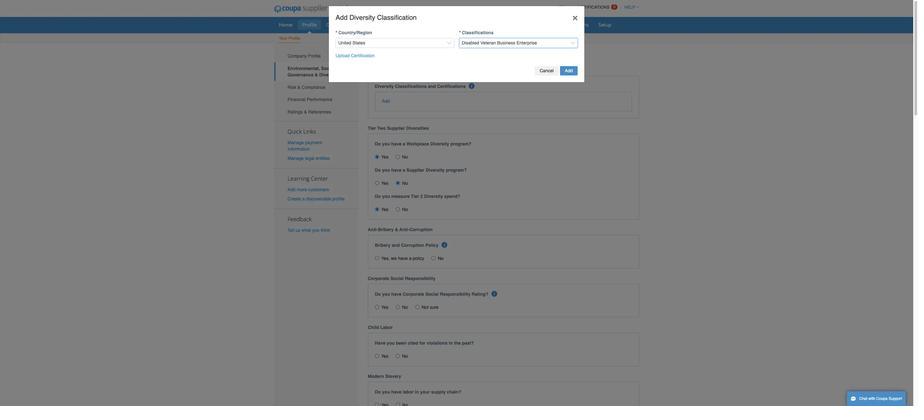 Task type: vqa. For each thing, say whether or not it's contained in the screenshot.
fifth the 'RFP' from the bottom of the page
no



Task type: describe. For each thing, give the bounding box(es) containing it.
you for do you have labor in your supply chain?
[[382, 390, 390, 395]]

support
[[889, 397, 902, 402]]

learning center
[[288, 175, 328, 183]]

add-ons
[[570, 21, 589, 28]]

upload
[[336, 53, 350, 58]]

coupa
[[876, 397, 888, 402]]

tell us what you think button
[[288, 227, 330, 234]]

1 anti- from the left
[[368, 227, 378, 233]]

service/time sheets
[[351, 21, 396, 28]]

you for do you have a supplier diversity program?
[[382, 168, 390, 173]]

diversity inside × "dialog"
[[349, 14, 375, 21]]

your
[[420, 390, 430, 395]]

do you have labor in your supply chain?
[[375, 390, 461, 395]]

diversities
[[406, 126, 429, 131]]

manage legal entities
[[288, 156, 330, 161]]

0 horizontal spatial responsibility
[[405, 276, 436, 282]]

entities
[[316, 156, 330, 161]]

setup link
[[594, 20, 616, 29]]

we
[[391, 256, 397, 261]]

0 horizontal spatial governance
[[288, 72, 314, 77]]

your profile link
[[279, 35, 301, 43]]

add more customers
[[288, 187, 329, 192]]

spend?
[[444, 194, 460, 199]]

classifications for *
[[462, 30, 494, 35]]

think
[[321, 228, 330, 233]]

center
[[311, 175, 328, 183]]

tell
[[288, 228, 294, 233]]

ratings
[[288, 110, 303, 115]]

sheets
[[381, 21, 396, 28]]

* for * classifications
[[459, 30, 461, 35]]

0 vertical spatial bribery
[[378, 227, 394, 233]]

no for supplier
[[402, 181, 408, 186]]

4 yes from the top
[[381, 305, 389, 310]]

you inside button
[[312, 228, 319, 233]]

coupa supplier portal image
[[269, 1, 352, 17]]

no left not
[[402, 305, 408, 310]]

upload certification button
[[336, 52, 375, 59]]

classification
[[377, 14, 417, 21]]

have for policy
[[398, 256, 408, 261]]

do for do you have a workplace diversity program?
[[375, 142, 381, 147]]

1 horizontal spatial social
[[425, 292, 439, 297]]

manage payment information
[[288, 140, 322, 152]]

add for add 'button' in × "dialog"
[[565, 68, 573, 73]]

company
[[288, 54, 307, 59]]

company profile link
[[274, 50, 358, 62]]

quick
[[288, 128, 302, 135]]

manage for manage legal entities
[[288, 156, 304, 161]]

additional information image
[[491, 292, 497, 297]]

no for 2
[[402, 207, 408, 212]]

yes for have you been cited for violations in the past?
[[381, 354, 389, 359]]

add for add more customers
[[288, 187, 296, 192]]

for
[[419, 341, 425, 346]]

diversity inside environmental, social, governance & diversity
[[319, 72, 338, 77]]

payment
[[305, 140, 322, 145]]

create
[[288, 197, 301, 202]]

tier two supplier diversities
[[368, 126, 429, 131]]

0 horizontal spatial social,
[[321, 66, 336, 71]]

add for bottommost add 'button'
[[382, 99, 390, 104]]

customers
[[308, 187, 329, 192]]

yes for do you have a supplier diversity program?
[[381, 181, 389, 186]]

2
[[420, 194, 423, 199]]

slavery
[[385, 374, 401, 380]]

create a discoverable profile link
[[288, 197, 345, 202]]

add more customers link
[[288, 187, 329, 192]]

manage payment information link
[[288, 140, 322, 152]]

0 vertical spatial corruption
[[409, 227, 433, 233]]

risk & compliance link
[[274, 81, 358, 94]]

two
[[377, 126, 386, 131]]

financial performance
[[288, 97, 332, 102]]

a right create
[[302, 197, 305, 202]]

add-
[[570, 21, 581, 28]]

chat with coupa support
[[859, 397, 902, 402]]

1 vertical spatial supplier
[[406, 168, 424, 173]]

corporate social responsibility
[[368, 276, 436, 282]]

* country/region
[[336, 30, 372, 35]]

workplace
[[406, 142, 429, 147]]

you for do you measure tier 2 diversity spend?
[[382, 194, 390, 199]]

your
[[279, 36, 287, 41]]

add diversity classification
[[336, 14, 417, 21]]

service/time sheets link
[[347, 20, 401, 29]]

1 vertical spatial corruption
[[401, 243, 424, 248]]

past?
[[462, 341, 474, 346]]

sure
[[430, 305, 439, 310]]

profile for your profile
[[289, 36, 300, 41]]

measure
[[391, 194, 410, 199]]

no for workplace
[[402, 155, 408, 160]]

us
[[296, 228, 300, 233]]

no for for
[[402, 354, 408, 359]]

references
[[308, 110, 331, 115]]

do you have a supplier diversity program?
[[375, 168, 467, 173]]

manage legal entities link
[[288, 156, 330, 161]]

cited
[[408, 341, 418, 346]]

modern
[[368, 374, 384, 380]]

do you have a workplace diversity program?
[[375, 142, 471, 147]]

add-ons link
[[566, 20, 593, 29]]

chat with coupa support button
[[847, 392, 906, 407]]

with
[[868, 397, 875, 402]]

×
[[572, 12, 578, 22]]

additional information image for policy
[[442, 243, 447, 248]]

certifications
[[437, 84, 466, 89]]

do you have corporate social responsibility rating?
[[375, 292, 488, 297]]

add for add diversity classification
[[336, 14, 348, 21]]

have for workplace
[[391, 142, 402, 147]]

have for in
[[391, 390, 402, 395]]

the
[[454, 341, 461, 346]]

yes for do you have a workplace diversity program?
[[381, 155, 389, 160]]

classifications for diversity
[[395, 84, 427, 89]]

do for do you have labor in your supply chain?
[[375, 390, 381, 395]]

compliance
[[302, 85, 325, 90]]

do for do you have corporate social responsibility rating?
[[375, 292, 381, 297]]

0 vertical spatial tier
[[368, 126, 376, 131]]

1 horizontal spatial governance
[[460, 50, 508, 60]]

feedback
[[288, 216, 312, 223]]

you for do you have a workplace diversity program?
[[382, 142, 390, 147]]

1 vertical spatial in
[[415, 390, 419, 395]]

1 horizontal spatial and
[[428, 84, 436, 89]]

profile link
[[298, 20, 321, 29]]

risk & compliance
[[288, 85, 325, 90]]

policy
[[413, 256, 424, 261]]

labor
[[403, 390, 414, 395]]

1 horizontal spatial corporate
[[403, 292, 424, 297]]

certification
[[351, 53, 375, 58]]

1 vertical spatial environmental, social, governance & diversity
[[288, 66, 338, 77]]



Task type: locate. For each thing, give the bounding box(es) containing it.
a
[[403, 142, 405, 147], [403, 168, 405, 173], [302, 197, 305, 202], [409, 256, 412, 261]]

corporate
[[368, 276, 389, 282], [403, 292, 424, 297]]

0 horizontal spatial environmental, social, governance & diversity
[[288, 66, 338, 77]]

2 do from the top
[[375, 168, 381, 173]]

1 horizontal spatial classifications
[[462, 30, 494, 35]]

social
[[390, 276, 404, 282], [425, 292, 439, 297]]

financial
[[288, 97, 306, 102]]

program?
[[451, 142, 471, 147], [446, 168, 467, 173]]

performance
[[307, 97, 332, 102]]

2 manage from the top
[[288, 156, 304, 161]]

rating?
[[472, 292, 488, 297]]

add up create
[[288, 187, 296, 192]]

orders link
[[322, 20, 346, 29]]

* for * country/region
[[336, 30, 337, 35]]

1 horizontal spatial social,
[[430, 50, 457, 60]]

0 vertical spatial additional information image
[[469, 83, 475, 89]]

have for social
[[391, 292, 402, 297]]

upload certification
[[336, 53, 375, 58]]

discoverable
[[306, 197, 331, 202]]

0 vertical spatial social
[[390, 276, 404, 282]]

× button
[[566, 6, 584, 28]]

1 horizontal spatial environmental,
[[368, 50, 428, 60]]

tell us what you think
[[288, 228, 330, 233]]

classifications inside × "dialog"
[[462, 30, 494, 35]]

1 horizontal spatial responsibility
[[440, 292, 471, 297]]

legal
[[305, 156, 315, 161]]

environmental, inside the environmental, social, governance & diversity link
[[288, 66, 320, 71]]

yes,
[[381, 256, 390, 261]]

add right cancel
[[565, 68, 573, 73]]

a for do you have a workplace diversity program?
[[403, 142, 405, 147]]

* classifications
[[459, 30, 494, 35]]

1 do from the top
[[375, 142, 381, 147]]

0 horizontal spatial *
[[336, 30, 337, 35]]

bribery and corruption policy
[[375, 243, 439, 248]]

1 horizontal spatial in
[[449, 341, 453, 346]]

home link
[[275, 20, 297, 29]]

been
[[396, 341, 406, 346]]

have left "labor"
[[391, 390, 402, 395]]

cancel
[[540, 68, 554, 73]]

corporate down yes,
[[368, 276, 389, 282]]

0 vertical spatial classifications
[[462, 30, 494, 35]]

1 vertical spatial add button
[[382, 98, 390, 104]]

0 horizontal spatial in
[[415, 390, 419, 395]]

do
[[375, 142, 381, 147], [375, 168, 381, 173], [375, 194, 381, 199], [375, 292, 381, 297], [375, 390, 381, 395]]

have down corporate social responsibility
[[391, 292, 402, 297]]

0 vertical spatial profile
[[302, 21, 317, 28]]

0 vertical spatial manage
[[288, 140, 304, 145]]

responsibility left rating?
[[440, 292, 471, 297]]

learning
[[288, 175, 309, 183]]

have right we
[[398, 256, 408, 261]]

1 horizontal spatial anti-
[[399, 227, 409, 233]]

0 vertical spatial environmental, social, governance & diversity
[[368, 50, 554, 60]]

0 horizontal spatial add button
[[382, 98, 390, 104]]

no down policy
[[438, 256, 444, 261]]

1 vertical spatial additional information image
[[442, 243, 447, 248]]

additional information image right policy
[[442, 243, 447, 248]]

1 vertical spatial and
[[392, 243, 400, 248]]

have for supplier
[[391, 168, 402, 173]]

1 vertical spatial classifications
[[395, 84, 427, 89]]

manage down information
[[288, 156, 304, 161]]

add inside 'button'
[[565, 68, 573, 73]]

labor
[[380, 325, 393, 331]]

additional information image right certifications
[[469, 83, 475, 89]]

quick links
[[288, 128, 316, 135]]

profile inside 'link'
[[308, 54, 321, 59]]

chat
[[859, 397, 867, 402]]

no up measure
[[402, 181, 408, 186]]

environmental, social, governance & diversity down * classifications at the top
[[368, 50, 554, 60]]

add
[[336, 14, 348, 21], [565, 68, 573, 73], [382, 99, 390, 104], [288, 187, 296, 192]]

0 vertical spatial supplier
[[387, 126, 405, 131]]

profile down coupa supplier portal image
[[302, 21, 317, 28]]

profile
[[332, 197, 345, 202]]

a for do you have a supplier diversity program?
[[403, 168, 405, 173]]

a up measure
[[403, 168, 405, 173]]

child
[[368, 325, 379, 331]]

and left certifications
[[428, 84, 436, 89]]

0 vertical spatial and
[[428, 84, 436, 89]]

a left workplace
[[403, 142, 405, 147]]

1 horizontal spatial environmental, social, governance & diversity
[[368, 50, 554, 60]]

ons
[[581, 21, 589, 28]]

add up two
[[382, 99, 390, 104]]

1 horizontal spatial additional information image
[[469, 83, 475, 89]]

0 horizontal spatial anti-
[[368, 227, 378, 233]]

no down been
[[402, 354, 408, 359]]

add button inside × "dialog"
[[560, 66, 578, 75]]

chain?
[[447, 390, 461, 395]]

environmental, social, governance & diversity up 'compliance'
[[288, 66, 338, 77]]

None radio
[[396, 181, 400, 186], [375, 208, 379, 212], [375, 257, 379, 261], [375, 306, 379, 310], [396, 404, 400, 407], [396, 181, 400, 186], [375, 208, 379, 212], [375, 257, 379, 261], [375, 306, 379, 310], [396, 404, 400, 407]]

0 vertical spatial environmental,
[[368, 50, 428, 60]]

and
[[428, 84, 436, 89], [392, 243, 400, 248]]

0 vertical spatial social,
[[430, 50, 457, 60]]

1 vertical spatial governance
[[288, 72, 314, 77]]

profile right 'your'
[[289, 36, 300, 41]]

supplier
[[387, 126, 405, 131], [406, 168, 424, 173]]

violations
[[427, 341, 448, 346]]

1 vertical spatial corporate
[[403, 292, 424, 297]]

2 yes from the top
[[381, 181, 389, 186]]

4 do from the top
[[375, 292, 381, 297]]

modern slavery
[[368, 374, 401, 380]]

1 vertical spatial responsibility
[[440, 292, 471, 297]]

responsibility
[[405, 276, 436, 282], [440, 292, 471, 297]]

1 manage from the top
[[288, 140, 304, 145]]

create a discoverable profile
[[288, 197, 345, 202]]

*
[[336, 30, 337, 35], [459, 30, 461, 35]]

have
[[375, 341, 386, 346]]

company profile
[[288, 54, 321, 59]]

1 vertical spatial manage
[[288, 156, 304, 161]]

country/region
[[338, 30, 372, 35]]

have up measure
[[391, 168, 402, 173]]

1 horizontal spatial supplier
[[406, 168, 424, 173]]

manage for manage payment information
[[288, 140, 304, 145]]

in left the
[[449, 341, 453, 346]]

program? for do you have a supplier diversity program?
[[446, 168, 467, 173]]

1 vertical spatial social
[[425, 292, 439, 297]]

0 horizontal spatial environmental,
[[288, 66, 320, 71]]

profile for company profile
[[308, 54, 321, 59]]

0 vertical spatial program?
[[451, 142, 471, 147]]

corruption
[[409, 227, 433, 233], [401, 243, 424, 248]]

more
[[297, 187, 307, 192]]

yes for do you measure tier 2 diversity spend?
[[381, 207, 389, 212]]

× dialog
[[329, 6, 585, 82]]

add button right 'cancel' button
[[560, 66, 578, 75]]

3 yes from the top
[[381, 207, 389, 212]]

additional information image
[[469, 83, 475, 89], [442, 243, 447, 248]]

0 horizontal spatial and
[[392, 243, 400, 248]]

financial performance link
[[274, 94, 358, 106]]

0 vertical spatial corporate
[[368, 276, 389, 282]]

1 vertical spatial tier
[[411, 194, 419, 199]]

1 horizontal spatial tier
[[411, 194, 419, 199]]

0 vertical spatial add button
[[560, 66, 578, 75]]

links
[[303, 128, 316, 135]]

&
[[511, 50, 517, 60], [315, 72, 318, 77], [298, 85, 301, 90], [304, 110, 307, 115], [395, 227, 398, 233]]

home
[[279, 21, 293, 28]]

1 horizontal spatial add button
[[560, 66, 578, 75]]

1 * from the left
[[336, 30, 337, 35]]

5 do from the top
[[375, 390, 381, 395]]

program? for do you have a workplace diversity program?
[[451, 142, 471, 147]]

environmental, down sheets
[[368, 50, 428, 60]]

social up not sure
[[425, 292, 439, 297]]

0 vertical spatial in
[[449, 341, 453, 346]]

policy
[[425, 243, 439, 248]]

risk
[[288, 85, 296, 90]]

no down workplace
[[402, 155, 408, 160]]

1 vertical spatial social,
[[321, 66, 336, 71]]

add up orders
[[336, 14, 348, 21]]

bribery
[[378, 227, 394, 233], [375, 243, 391, 248]]

governance up risk & compliance
[[288, 72, 314, 77]]

diversity classifications and certifications
[[375, 84, 466, 89]]

not
[[422, 305, 429, 310]]

supply
[[431, 390, 446, 395]]

1 yes from the top
[[381, 155, 389, 160]]

1 vertical spatial program?
[[446, 168, 467, 173]]

you for do you have corporate social responsibility rating?
[[382, 292, 390, 297]]

environmental, down company profile
[[288, 66, 320, 71]]

corporate up not
[[403, 292, 424, 297]]

0 vertical spatial governance
[[460, 50, 508, 60]]

0 horizontal spatial classifications
[[395, 84, 427, 89]]

governance down * classifications at the top
[[460, 50, 508, 60]]

responsibility up do you have corporate social responsibility rating?
[[405, 276, 436, 282]]

do for do you measure tier 2 diversity spend?
[[375, 194, 381, 199]]

do for do you have a supplier diversity program?
[[375, 168, 381, 173]]

additional information image for certifications
[[469, 83, 475, 89]]

setup
[[598, 21, 611, 28]]

ratings & references link
[[274, 106, 358, 118]]

manage up information
[[288, 140, 304, 145]]

in left your
[[415, 390, 419, 395]]

add button
[[560, 66, 578, 75], [382, 98, 390, 104]]

0 horizontal spatial supplier
[[387, 126, 405, 131]]

0 horizontal spatial additional information image
[[442, 243, 447, 248]]

2 * from the left
[[459, 30, 461, 35]]

cancel button
[[535, 66, 559, 75]]

0 horizontal spatial corporate
[[368, 276, 389, 282]]

no down measure
[[402, 207, 408, 212]]

a for yes, we have a policy
[[409, 256, 412, 261]]

a left policy
[[409, 256, 412, 261]]

no
[[402, 155, 408, 160], [402, 181, 408, 186], [402, 207, 408, 212], [438, 256, 444, 261], [402, 305, 408, 310], [402, 354, 408, 359]]

information
[[288, 147, 310, 152]]

social,
[[430, 50, 457, 60], [321, 66, 336, 71]]

yes, we have a policy
[[381, 256, 424, 261]]

0 vertical spatial responsibility
[[405, 276, 436, 282]]

supplier right two
[[387, 126, 405, 131]]

0 horizontal spatial tier
[[368, 126, 376, 131]]

bribery up yes,
[[375, 243, 391, 248]]

social down we
[[390, 276, 404, 282]]

3 do from the top
[[375, 194, 381, 199]]

manage
[[288, 140, 304, 145], [288, 156, 304, 161]]

profile
[[302, 21, 317, 28], [289, 36, 300, 41], [308, 54, 321, 59]]

orders
[[326, 21, 342, 28]]

1 vertical spatial profile
[[289, 36, 300, 41]]

have down the tier two supplier diversities
[[391, 142, 402, 147]]

manage inside manage payment information
[[288, 140, 304, 145]]

tier left 2
[[411, 194, 419, 199]]

5 yes from the top
[[381, 354, 389, 359]]

bribery up bribery and corruption policy
[[378, 227, 394, 233]]

and up we
[[392, 243, 400, 248]]

2 vertical spatial profile
[[308, 54, 321, 59]]

2 anti- from the left
[[399, 227, 409, 233]]

profile up the environmental, social, governance & diversity link
[[308, 54, 321, 59]]

supplier up do you measure tier 2 diversity spend?
[[406, 168, 424, 173]]

your profile
[[279, 36, 300, 41]]

1 vertical spatial environmental,
[[288, 66, 320, 71]]

anti-bribery & anti-corruption
[[368, 227, 433, 233]]

environmental, social, governance & diversity link
[[274, 62, 358, 81]]

yes
[[381, 155, 389, 160], [381, 181, 389, 186], [381, 207, 389, 212], [381, 305, 389, 310], [381, 354, 389, 359]]

tier left two
[[368, 126, 376, 131]]

you for have you been cited for violations in the past?
[[387, 341, 395, 346]]

1 horizontal spatial *
[[459, 30, 461, 35]]

0 horizontal spatial social
[[390, 276, 404, 282]]

service/time
[[351, 21, 380, 28]]

1 vertical spatial bribery
[[375, 243, 391, 248]]

add button up two
[[382, 98, 390, 104]]

do you measure tier 2 diversity spend?
[[375, 194, 460, 199]]

None radio
[[375, 155, 379, 159], [396, 155, 400, 159], [375, 181, 379, 186], [396, 208, 400, 212], [431, 257, 436, 261], [396, 306, 400, 310], [415, 306, 419, 310], [375, 355, 379, 359], [396, 355, 400, 359], [375, 404, 379, 407], [375, 155, 379, 159], [396, 155, 400, 159], [375, 181, 379, 186], [396, 208, 400, 212], [431, 257, 436, 261], [396, 306, 400, 310], [415, 306, 419, 310], [375, 355, 379, 359], [396, 355, 400, 359], [375, 404, 379, 407]]

you
[[382, 142, 390, 147], [382, 168, 390, 173], [382, 194, 390, 199], [312, 228, 319, 233], [382, 292, 390, 297], [387, 341, 395, 346], [382, 390, 390, 395]]



